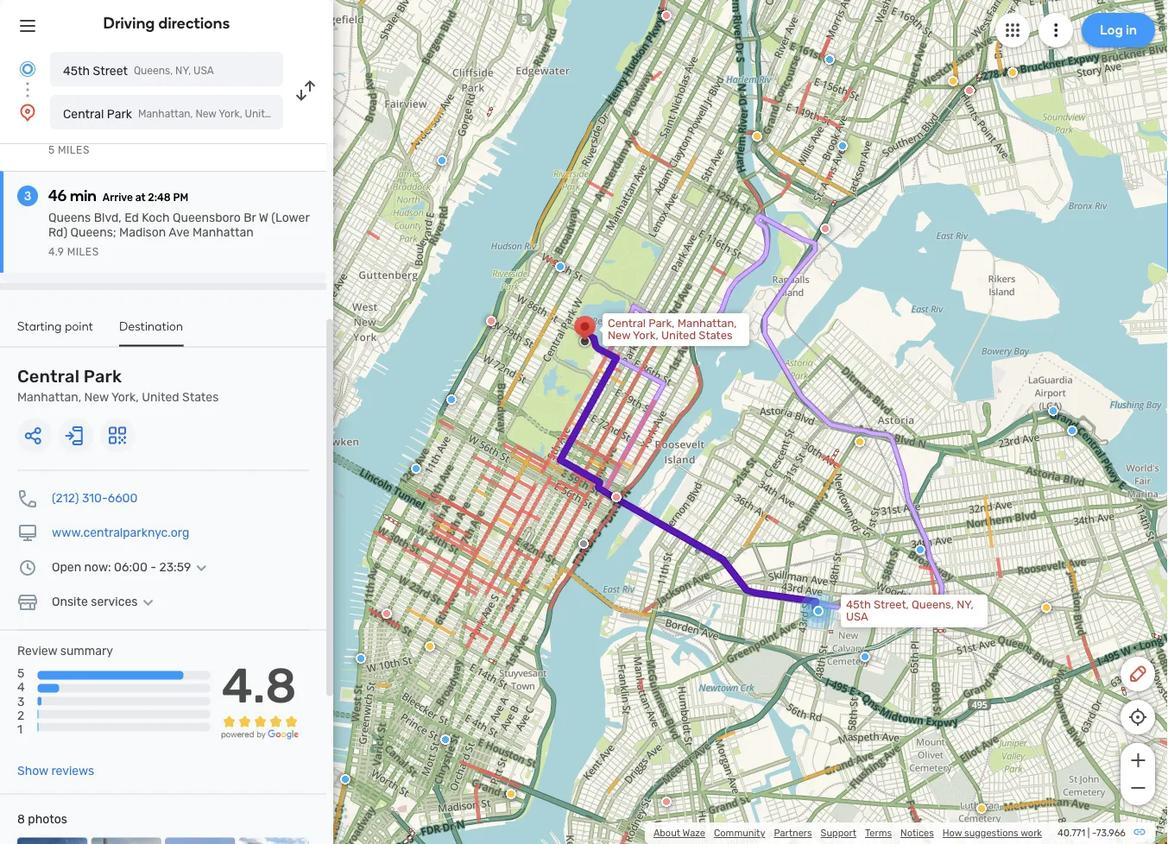 Task type: locate. For each thing, give the bounding box(es) containing it.
park
[[107, 107, 132, 121], [84, 367, 122, 387]]

06:00
[[114, 560, 147, 575]]

2 vertical spatial new
[[84, 390, 109, 405]]

photos
[[28, 813, 67, 827]]

queensboro
[[173, 211, 241, 225]]

accident image
[[578, 539, 589, 549]]

1 horizontal spatial new
[[196, 108, 216, 120]]

1 vertical spatial -
[[1092, 828, 1096, 839]]

0 vertical spatial manhattan,
[[138, 108, 193, 120]]

2 horizontal spatial united
[[661, 329, 696, 342]]

manhattan, right park, on the top right
[[677, 317, 737, 330]]

5
[[48, 144, 55, 156], [17, 667, 24, 681]]

40.771
[[1058, 828, 1085, 839]]

hazard image
[[948, 76, 958, 86], [752, 131, 762, 142], [855, 437, 865, 447], [1041, 603, 1052, 613]]

road closed image
[[661, 10, 672, 21], [964, 85, 975, 96], [820, 224, 831, 234], [611, 492, 622, 503], [382, 609, 392, 619], [661, 797, 672, 807]]

1 horizontal spatial usa
[[846, 610, 868, 624]]

0 horizontal spatial -
[[150, 560, 156, 575]]

45th inside 45th street, queens, ny, usa
[[846, 598, 871, 612]]

chevron down image inside onsite services 'button'
[[138, 595, 158, 609]]

destination button
[[119, 319, 183, 347]]

3 inside the 5 4 3 2 1
[[17, 694, 25, 709]]

new down point
[[84, 390, 109, 405]]

queens, inside 45th street, queens, ny, usa
[[912, 598, 954, 612]]

pm
[[173, 192, 188, 204]]

1 vertical spatial new
[[608, 329, 631, 342]]

1 horizontal spatial states
[[279, 108, 311, 120]]

image 4 of central park, manhattan image
[[239, 838, 309, 844]]

police image
[[437, 155, 447, 166], [555, 262, 566, 272], [446, 395, 457, 405], [1048, 406, 1059, 416], [411, 464, 421, 474], [915, 545, 926, 555], [440, 735, 451, 745], [340, 774, 351, 785]]

0 horizontal spatial ny,
[[175, 65, 191, 77]]

work
[[1021, 828, 1042, 839]]

manhattan, down 45th street queens, ny, usa
[[138, 108, 193, 120]]

ny, inside 45th street, queens, ny, usa
[[957, 598, 974, 612]]

usa down directions at top
[[194, 65, 214, 77]]

3 left 46
[[24, 189, 31, 203]]

hazard image
[[1008, 67, 1018, 78], [425, 642, 435, 652], [506, 789, 516, 800], [977, 804, 987, 814]]

(212) 310-6600 link
[[52, 491, 138, 506]]

chevron down image inside open now: 06:00 - 23:59 button
[[191, 561, 212, 575]]

central up the 5 miles
[[63, 107, 104, 121]]

0 horizontal spatial york,
[[111, 390, 139, 405]]

- right |
[[1092, 828, 1096, 839]]

about waze community partners support terms notices how suggestions work
[[654, 828, 1042, 839]]

0 horizontal spatial united
[[142, 390, 179, 405]]

new down 45th street queens, ny, usa
[[196, 108, 216, 120]]

starting point button
[[17, 319, 93, 345]]

street
[[93, 63, 128, 78]]

0 vertical spatial 45th
[[63, 63, 90, 78]]

rd)
[[48, 225, 67, 240]]

point
[[65, 319, 93, 333]]

central park manhattan, new york, united states down 45th street queens, ny, usa
[[63, 107, 311, 121]]

0 horizontal spatial usa
[[194, 65, 214, 77]]

3
[[24, 189, 31, 203], [17, 694, 25, 709]]

queens,
[[134, 65, 173, 77], [912, 598, 954, 612]]

1 vertical spatial ny,
[[957, 598, 974, 612]]

0 vertical spatial chevron down image
[[191, 561, 212, 575]]

5 for 5 4 3 2 1
[[17, 667, 24, 681]]

open now: 06:00 - 23:59 button
[[52, 560, 212, 575]]

0 horizontal spatial manhattan,
[[17, 390, 81, 405]]

chevron down image right 06:00
[[191, 561, 212, 575]]

1 horizontal spatial queens,
[[912, 598, 954, 612]]

location image
[[17, 102, 38, 123]]

45th left street,
[[846, 598, 871, 612]]

0 vertical spatial 5
[[48, 144, 55, 156]]

5 up 46
[[48, 144, 55, 156]]

chevron down image for onsite services
[[138, 595, 158, 609]]

park down point
[[84, 367, 122, 387]]

review
[[17, 644, 57, 658]]

waze
[[683, 828, 705, 839]]

1 vertical spatial miles
[[67, 246, 99, 258]]

0 vertical spatial united
[[245, 108, 277, 120]]

partners
[[774, 828, 812, 839]]

store image
[[17, 592, 38, 613]]

1 vertical spatial central
[[608, 317, 646, 330]]

blvd,
[[94, 211, 122, 225]]

chevron down image
[[191, 561, 212, 575], [138, 595, 158, 609]]

2 horizontal spatial manhattan,
[[677, 317, 737, 330]]

1 horizontal spatial 5
[[48, 144, 55, 156]]

miles
[[58, 144, 90, 156], [67, 246, 99, 258]]

police image
[[825, 54, 835, 65], [838, 141, 848, 151], [1067, 426, 1078, 436], [860, 652, 870, 662], [356, 654, 366, 664]]

0 horizontal spatial 45th
[[63, 63, 90, 78]]

1 horizontal spatial manhattan,
[[138, 108, 193, 120]]

1 vertical spatial chevron down image
[[138, 595, 158, 609]]

45th
[[63, 63, 90, 78], [846, 598, 871, 612]]

central down starting point button
[[17, 367, 80, 387]]

1 vertical spatial united
[[661, 329, 696, 342]]

zoom out image
[[1127, 778, 1149, 799]]

-
[[150, 560, 156, 575], [1092, 828, 1096, 839]]

1 horizontal spatial chevron down image
[[191, 561, 212, 575]]

2 horizontal spatial york,
[[633, 329, 659, 342]]

0 horizontal spatial chevron down image
[[138, 595, 158, 609]]

terms link
[[865, 828, 892, 839]]

central park manhattan, new york, united states down destination button
[[17, 367, 219, 405]]

1 vertical spatial york,
[[633, 329, 659, 342]]

0 horizontal spatial queens,
[[134, 65, 173, 77]]

1 horizontal spatial 45th
[[846, 598, 871, 612]]

2 horizontal spatial states
[[699, 329, 733, 342]]

call image
[[17, 488, 38, 509]]

ny, down directions at top
[[175, 65, 191, 77]]

reviews
[[51, 764, 94, 778]]

central left park, on the top right
[[608, 317, 646, 330]]

queens, right street
[[134, 65, 173, 77]]

0 horizontal spatial new
[[84, 390, 109, 405]]

1 vertical spatial usa
[[846, 610, 868, 624]]

4
[[17, 681, 25, 695]]

1 horizontal spatial united
[[245, 108, 277, 120]]

5 down review
[[17, 667, 24, 681]]

states
[[279, 108, 311, 120], [699, 329, 733, 342], [182, 390, 219, 405]]

image 1 of central park, manhattan image
[[17, 838, 88, 844]]

0 horizontal spatial 5
[[17, 667, 24, 681]]

queens, right street,
[[912, 598, 954, 612]]

clock image
[[17, 557, 38, 578]]

ny,
[[175, 65, 191, 77], [957, 598, 974, 612]]

onsite
[[52, 595, 88, 609]]

current location image
[[17, 59, 38, 79]]

now:
[[84, 560, 111, 575]]

1 vertical spatial central park manhattan, new york, united states
[[17, 367, 219, 405]]

1 vertical spatial states
[[699, 329, 733, 342]]

0 vertical spatial central
[[63, 107, 104, 121]]

ny, right street,
[[957, 598, 974, 612]]

0 vertical spatial usa
[[194, 65, 214, 77]]

usa inside 45th street queens, ny, usa
[[194, 65, 214, 77]]

new left park, on the top right
[[608, 329, 631, 342]]

street,
[[874, 598, 909, 612]]

miles down queens;
[[67, 246, 99, 258]]

0 vertical spatial new
[[196, 108, 216, 120]]

1 horizontal spatial york,
[[219, 108, 242, 120]]

0 vertical spatial 3
[[24, 189, 31, 203]]

5 inside the 5 4 3 2 1
[[17, 667, 24, 681]]

central park manhattan, new york, united states
[[63, 107, 311, 121], [17, 367, 219, 405]]

onsite services button
[[52, 595, 158, 609]]

ny, inside 45th street queens, ny, usa
[[175, 65, 191, 77]]

usa inside 45th street, queens, ny, usa
[[846, 610, 868, 624]]

miles up min
[[58, 144, 90, 156]]

1 vertical spatial manhattan,
[[677, 317, 737, 330]]

usa
[[194, 65, 214, 77], [846, 610, 868, 624]]

queens, for street
[[134, 65, 173, 77]]

(lower
[[271, 211, 309, 225]]

chevron down image down open now: 06:00 - 23:59 button
[[138, 595, 158, 609]]

3 up 1
[[17, 694, 25, 709]]

link image
[[1133, 825, 1147, 839]]

0 vertical spatial york,
[[219, 108, 242, 120]]

0 vertical spatial ny,
[[175, 65, 191, 77]]

1 horizontal spatial ny,
[[957, 598, 974, 612]]

about waze link
[[654, 828, 705, 839]]

madison
[[119, 225, 166, 240]]

1 vertical spatial 3
[[17, 694, 25, 709]]

45th for street,
[[846, 598, 871, 612]]

show reviews
[[17, 764, 94, 778]]

45th left street
[[63, 63, 90, 78]]

united
[[245, 108, 277, 120], [661, 329, 696, 342], [142, 390, 179, 405]]

1 vertical spatial 45th
[[846, 598, 871, 612]]

new
[[196, 108, 216, 120], [608, 329, 631, 342], [84, 390, 109, 405]]

0 vertical spatial queens,
[[134, 65, 173, 77]]

park down street
[[107, 107, 132, 121]]

2
[[17, 708, 24, 723]]

how suggestions work link
[[943, 828, 1042, 839]]

- left 23:59
[[150, 560, 156, 575]]

community
[[714, 828, 765, 839]]

manhattan
[[193, 225, 254, 240]]

www.centralparknyc.org link
[[52, 526, 189, 540]]

usa left street,
[[846, 610, 868, 624]]

46
[[48, 186, 67, 205]]

notices
[[901, 828, 934, 839]]

york,
[[219, 108, 242, 120], [633, 329, 659, 342], [111, 390, 139, 405]]

1 vertical spatial 5
[[17, 667, 24, 681]]

w
[[259, 211, 268, 225]]

queens, inside 45th street queens, ny, usa
[[134, 65, 173, 77]]

queens blvd, ed koch queensboro br w (lower rd) queens; madison ave manhattan 4.9 miles
[[48, 211, 309, 258]]

manhattan, down starting point button
[[17, 390, 81, 405]]

2 horizontal spatial new
[[608, 329, 631, 342]]

1 vertical spatial queens,
[[912, 598, 954, 612]]

new inside central park, manhattan, new york, united states
[[608, 329, 631, 342]]

2 vertical spatial united
[[142, 390, 179, 405]]

2 vertical spatial states
[[182, 390, 219, 405]]



Task type: vqa. For each thing, say whether or not it's contained in the screenshot.
top 5
yes



Task type: describe. For each thing, give the bounding box(es) containing it.
support link
[[821, 828, 857, 839]]

partners link
[[774, 828, 812, 839]]

driving directions
[[103, 14, 230, 32]]

how
[[943, 828, 962, 839]]

0 horizontal spatial states
[[182, 390, 219, 405]]

ny, for street,
[[957, 598, 974, 612]]

at
[[135, 192, 146, 204]]

ed
[[124, 211, 139, 225]]

1 vertical spatial park
[[84, 367, 122, 387]]

starting
[[17, 319, 62, 333]]

usa for street
[[194, 65, 214, 77]]

image 3 of central park, manhattan image
[[165, 838, 235, 844]]

www.centralparknyc.org
[[52, 526, 189, 540]]

terms
[[865, 828, 892, 839]]

central park, manhattan, new york, united states
[[608, 317, 737, 342]]

road closed image
[[486, 316, 496, 326]]

open
[[52, 560, 81, 575]]

310-
[[82, 491, 108, 506]]

manhattan, inside central park, manhattan, new york, united states
[[677, 317, 737, 330]]

0 vertical spatial central park manhattan, new york, united states
[[63, 107, 311, 121]]

miles inside queens blvd, ed koch queensboro br w (lower rd) queens; madison ave manhattan 4.9 miles
[[67, 246, 99, 258]]

starting point
[[17, 319, 93, 333]]

image 2 of central park, manhattan image
[[91, 838, 161, 844]]

(212) 310-6600
[[52, 491, 138, 506]]

40.771 | -73.966
[[1058, 828, 1126, 839]]

united inside central park, manhattan, new york, united states
[[661, 329, 696, 342]]

driving
[[103, 14, 155, 32]]

0 vertical spatial miles
[[58, 144, 90, 156]]

open now: 06:00 - 23:59
[[52, 560, 191, 575]]

queens;
[[70, 225, 116, 240]]

45th for street
[[63, 63, 90, 78]]

review summary
[[17, 644, 113, 658]]

2 vertical spatial york,
[[111, 390, 139, 405]]

46 min arrive at 2:48 pm
[[48, 186, 188, 205]]

central inside central park, manhattan, new york, united states
[[608, 317, 646, 330]]

5 4 3 2 1
[[17, 667, 25, 736]]

about
[[654, 828, 680, 839]]

4.8
[[222, 657, 297, 715]]

arrive
[[103, 192, 133, 204]]

6600
[[108, 491, 138, 506]]

(212)
[[52, 491, 79, 506]]

45th street, queens, ny, usa
[[846, 598, 974, 624]]

1 horizontal spatial -
[[1092, 828, 1096, 839]]

directions
[[158, 14, 230, 32]]

8 photos
[[17, 813, 67, 827]]

queens, for street,
[[912, 598, 954, 612]]

notices link
[[901, 828, 934, 839]]

york, inside central park, manhattan, new york, united states
[[633, 329, 659, 342]]

0 vertical spatial park
[[107, 107, 132, 121]]

2 vertical spatial manhattan,
[[17, 390, 81, 405]]

states inside central park, manhattan, new york, united states
[[699, 329, 733, 342]]

usa for street,
[[846, 610, 868, 624]]

queens
[[48, 211, 91, 225]]

support
[[821, 828, 857, 839]]

destination
[[119, 319, 183, 333]]

min
[[70, 186, 97, 205]]

45th street queens, ny, usa
[[63, 63, 214, 78]]

summary
[[60, 644, 113, 658]]

suggestions
[[964, 828, 1019, 839]]

pencil image
[[1128, 664, 1148, 685]]

chevron down image for open now: 06:00 - 23:59
[[191, 561, 212, 575]]

0 vertical spatial states
[[279, 108, 311, 120]]

5 miles
[[48, 144, 90, 156]]

4.9
[[48, 246, 64, 258]]

1
[[17, 722, 22, 736]]

0 vertical spatial -
[[150, 560, 156, 575]]

park,
[[649, 317, 675, 330]]

2:48
[[148, 192, 171, 204]]

23:59
[[159, 560, 191, 575]]

8
[[17, 813, 25, 827]]

computer image
[[17, 523, 38, 544]]

73.966
[[1096, 828, 1126, 839]]

community link
[[714, 828, 765, 839]]

services
[[91, 595, 138, 609]]

br
[[244, 211, 256, 225]]

ny, for street
[[175, 65, 191, 77]]

onsite services
[[52, 595, 138, 609]]

ave
[[169, 225, 190, 240]]

show
[[17, 764, 48, 778]]

koch
[[142, 211, 170, 225]]

zoom in image
[[1127, 750, 1149, 771]]

|
[[1088, 828, 1090, 839]]

2 vertical spatial central
[[17, 367, 80, 387]]

5 for 5 miles
[[48, 144, 55, 156]]



